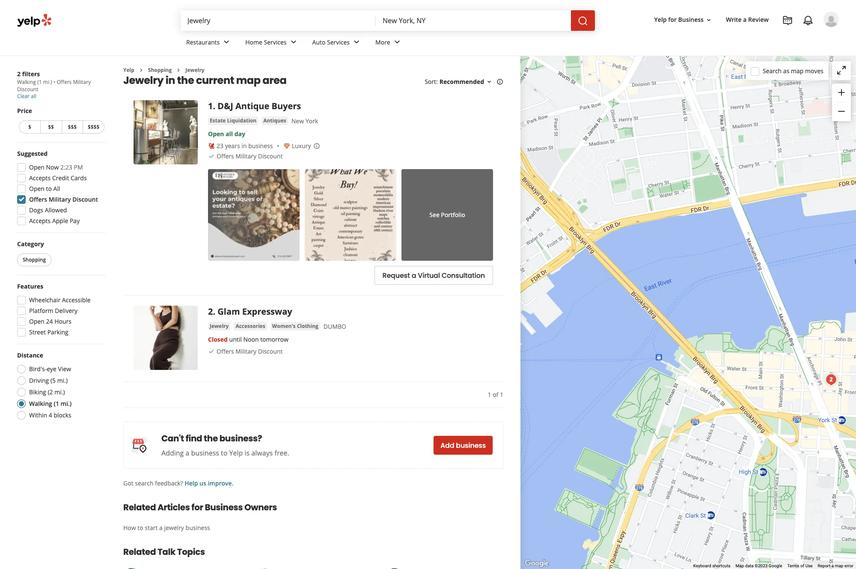 Task type: describe. For each thing, give the bounding box(es) containing it.
1 horizontal spatial jewelry link
[[208, 322, 231, 331]]

add business link
[[434, 436, 493, 455]]

to for how to start a jewelry business
[[138, 524, 143, 532]]

(1 for walking (1 mi.)
[[54, 400, 59, 408]]

map
[[736, 564, 745, 569]]

walking for walking (1 mi.)
[[29, 400, 52, 408]]

driving
[[29, 377, 49, 385]]

terms of use link
[[788, 564, 813, 569]]

google image
[[523, 558, 551, 569]]

can't find the business? adding a business to yelp is always free.
[[162, 433, 289, 458]]

estate liquidation link
[[208, 117, 258, 125]]

user actions element
[[648, 11, 852, 63]]

clear all
[[17, 93, 36, 100]]

d&j antique buyers image
[[134, 100, 198, 165]]

0 vertical spatial group
[[833, 84, 852, 121]]

add
[[441, 441, 455, 451]]

$$$$ button
[[83, 120, 105, 134]]

accessible
[[62, 296, 91, 304]]

business categories element
[[180, 31, 840, 56]]

apple
[[52, 217, 68, 225]]

23 years in business
[[217, 142, 273, 150]]

military down all
[[49, 195, 71, 203]]

military right •
[[73, 78, 91, 86]]

related for related talk topics
[[123, 546, 156, 558]]

related for related articles for business owners
[[123, 502, 156, 514]]

delivery
[[55, 307, 78, 315]]

to inside can't find the business? adding a business to yelp is always free.
[[221, 449, 228, 458]]

is
[[245, 449, 250, 458]]

recommended
[[440, 78, 485, 86]]

error
[[845, 564, 854, 569]]

•
[[53, 78, 55, 86]]

wheelchair accessible
[[29, 296, 91, 304]]

1 . d&j antique buyers
[[208, 100, 301, 112]]

discount inside group
[[72, 195, 98, 203]]

1 horizontal spatial in
[[242, 142, 247, 150]]

driving (5 mi.)
[[29, 377, 68, 385]]

accepts for accepts apple pay
[[29, 217, 51, 225]]

mi.) for driving (5 mi.)
[[57, 377, 68, 385]]

closed
[[208, 336, 228, 344]]

open for open now 2:23 pm
[[29, 163, 45, 171]]

add business
[[441, 441, 486, 451]]

$$ button
[[40, 120, 61, 134]]

a for write
[[744, 16, 747, 24]]

military down closed until noon tomorrow
[[236, 348, 257, 356]]

accepts credit cards
[[29, 174, 87, 182]]

offers right •
[[57, 78, 72, 86]]

eye
[[47, 365, 57, 373]]

luxury
[[292, 142, 311, 150]]

1 for 1 of 1
[[488, 391, 492, 399]]

got
[[123, 480, 133, 488]]

new york
[[292, 117, 318, 125]]

(2
[[48, 388, 53, 396]]

auto services link
[[306, 31, 369, 56]]

expand map image
[[837, 65, 847, 75]]

years
[[225, 142, 240, 150]]

$
[[28, 123, 31, 131]]

1 of 1
[[488, 391, 504, 399]]

23
[[217, 142, 224, 150]]

wheelchair
[[29, 296, 60, 304]]

©2023
[[755, 564, 768, 569]]

shopping inside button
[[23, 256, 46, 263]]

d&j
[[218, 100, 233, 112]]

estate
[[210, 117, 226, 124]]

allowed
[[45, 206, 67, 214]]

the for business?
[[204, 433, 218, 445]]

category group
[[15, 240, 106, 268]]

services for auto services
[[327, 38, 350, 46]]

mi.) for walking (1 mi.) •
[[43, 78, 52, 86]]

auto services
[[313, 38, 350, 46]]

how
[[123, 524, 136, 532]]

open to all
[[29, 185, 60, 193]]

restaurants link
[[180, 31, 239, 56]]

women's clothing button
[[271, 322, 320, 331]]

how to start a jewelry business
[[123, 524, 210, 532]]

offers military discount down all
[[29, 195, 98, 203]]

mi.) for biking (2 mi.)
[[54, 388, 65, 396]]

sort:
[[425, 78, 438, 86]]

request a virtual consultation
[[383, 271, 485, 281]]

improve.
[[208, 480, 234, 488]]

help us improve. button
[[185, 480, 234, 488]]

glam expressway image
[[134, 306, 198, 370]]

write
[[727, 16, 742, 24]]

clothing
[[297, 323, 319, 330]]

can't
[[162, 433, 184, 445]]

. for 2
[[213, 306, 216, 318]]

group containing suggested
[[15, 150, 106, 228]]

open for open to all
[[29, 185, 45, 193]]

2 for 2 filters
[[17, 70, 21, 78]]

see portfolio
[[430, 211, 466, 219]]

articles
[[158, 502, 190, 514]]

walking (1 mi.) •
[[17, 78, 57, 86]]

platform
[[29, 307, 53, 315]]

2 horizontal spatial 1
[[500, 391, 504, 399]]

terms
[[788, 564, 800, 569]]

open for open 24 hours
[[29, 317, 45, 326]]

help
[[185, 480, 198, 488]]

d&j antique buyers link
[[218, 100, 301, 112]]

current
[[196, 73, 234, 88]]

walking for walking (1 mi.) •
[[17, 78, 36, 86]]

open now 2:23 pm
[[29, 163, 83, 171]]

got search feedback? help us improve.
[[123, 480, 234, 488]]

16 checkmark v2 image for until noon tomorrow
[[208, 348, 215, 355]]

offers military discount down filters
[[17, 78, 91, 93]]

always
[[252, 449, 273, 458]]

(5
[[51, 377, 56, 385]]

features
[[17, 282, 43, 290]]

16 info v2 image
[[497, 78, 504, 85]]

1 vertical spatial for
[[192, 502, 203, 514]]

new
[[292, 117, 304, 125]]

offers down 23
[[217, 152, 234, 160]]

4
[[49, 411, 52, 419]]

blocks
[[54, 411, 71, 419]]

to for open to all
[[46, 185, 52, 193]]

shortcuts
[[713, 564, 731, 569]]

filters
[[22, 70, 40, 78]]

buyers
[[272, 100, 301, 112]]

24 chevron down v2 image for auto services
[[352, 37, 362, 47]]

open all day
[[208, 130, 245, 138]]

glam expressway link
[[218, 306, 292, 318]]

more
[[376, 38, 391, 46]]

clear all link
[[17, 93, 36, 100]]



Task type: locate. For each thing, give the bounding box(es) containing it.
report a map error
[[819, 564, 854, 569]]

home services link
[[239, 31, 306, 56]]

0 horizontal spatial 2
[[17, 70, 21, 78]]

1 horizontal spatial to
[[138, 524, 143, 532]]

2 related from the top
[[123, 546, 156, 558]]

business left 16 luxury v2 image at top left
[[249, 142, 273, 150]]

2 vertical spatial yelp
[[229, 449, 243, 458]]

1 vertical spatial the
[[204, 433, 218, 445]]

mi.) left •
[[43, 78, 52, 86]]

option group containing distance
[[15, 351, 106, 422]]

services right auto at the left of page
[[327, 38, 350, 46]]

business inside yelp for business button
[[679, 16, 704, 24]]

0 horizontal spatial shopping
[[23, 256, 46, 263]]

24 chevron down v2 image for restaurants
[[222, 37, 232, 47]]

clear
[[17, 93, 30, 100]]

0 vertical spatial (1
[[37, 78, 42, 86]]

16 chevron down v2 image for recommended
[[486, 79, 493, 85]]

(1 down filters
[[37, 78, 42, 86]]

jewelry
[[164, 524, 184, 532]]

a for report
[[832, 564, 835, 569]]

1 horizontal spatial map
[[792, 67, 804, 75]]

1 horizontal spatial of
[[801, 564, 805, 569]]

None field
[[188, 16, 369, 25], [383, 16, 565, 25]]

business?
[[220, 433, 262, 445]]

yelp inside button
[[655, 16, 667, 24]]

$$$$
[[88, 123, 100, 131]]

discount down 2 filters
[[17, 86, 38, 93]]

yelp for "yelp" link
[[123, 66, 134, 74]]

shopping link
[[148, 66, 172, 74]]

search as map moves
[[763, 67, 824, 75]]

2 horizontal spatial jewelry
[[210, 323, 229, 330]]

accepts
[[29, 174, 51, 182], [29, 217, 51, 225]]

16 chevron right v2 image
[[138, 67, 145, 74]]

jewelry right 16 chevron right v2 icon
[[186, 66, 205, 74]]

business down related articles for business owners at left bottom
[[186, 524, 210, 532]]

search image
[[578, 16, 589, 26]]

a right start at the bottom left
[[159, 524, 163, 532]]

yelp for yelp for business
[[655, 16, 667, 24]]

16 chevron down v2 image left the 16 info v2 image
[[486, 79, 493, 85]]

until
[[229, 336, 242, 344]]

business right the add
[[456, 441, 486, 451]]

mi.) right the (2
[[54, 388, 65, 396]]

24 chevron down v2 image right more
[[392, 37, 403, 47]]

0 vertical spatial shopping
[[148, 66, 172, 74]]

services inside 'link'
[[327, 38, 350, 46]]

open up street
[[29, 317, 45, 326]]

map for search
[[792, 67, 804, 75]]

1 related from the top
[[123, 502, 156, 514]]

zoom out image
[[837, 106, 847, 117]]

shopping right 16 chevron right v2 image
[[148, 66, 172, 74]]

walking inside 'option group'
[[29, 400, 52, 408]]

jewelry up closed
[[210, 323, 229, 330]]

the for current
[[177, 73, 194, 88]]

. for 1
[[213, 100, 216, 112]]

24 chevron down v2 image inside restaurants link
[[222, 37, 232, 47]]

portfolio
[[441, 211, 466, 219]]

24 chevron down v2 image right auto services
[[352, 37, 362, 47]]

dogs
[[29, 206, 43, 214]]

16 chevron down v2 image inside the recommended dropdown button
[[486, 79, 493, 85]]

a inside can't find the business? adding a business to yelp is always free.
[[186, 449, 190, 458]]

a right 'report'
[[832, 564, 835, 569]]

1 none field from the left
[[188, 16, 369, 25]]

military down 23 years in business
[[236, 152, 257, 160]]

0 horizontal spatial business
[[205, 502, 243, 514]]

yelp inside can't find the business? adding a business to yelp is always free.
[[229, 449, 243, 458]]

women's
[[272, 323, 296, 330]]

0 vertical spatial in
[[166, 73, 175, 88]]

business inside 'link'
[[456, 441, 486, 451]]

mi.) up blocks
[[61, 400, 72, 408]]

1 vertical spatial jewelry link
[[208, 322, 231, 331]]

map left error
[[836, 564, 844, 569]]

report a map error link
[[819, 564, 854, 569]]

0 horizontal spatial to
[[46, 185, 52, 193]]

estate liquidation
[[210, 117, 257, 124]]

1 vertical spatial all
[[226, 130, 233, 138]]

16 chevron down v2 image for yelp for business
[[706, 17, 713, 23]]

option group
[[15, 351, 106, 422]]

24 chevron down v2 image inside home services link
[[289, 37, 299, 47]]

pm
[[74, 163, 83, 171]]

all for clear
[[31, 93, 36, 100]]

0 horizontal spatial the
[[177, 73, 194, 88]]

0 horizontal spatial yelp
[[123, 66, 134, 74]]

1 accepts from the top
[[29, 174, 51, 182]]

accepts for accepts credit cards
[[29, 174, 51, 182]]

jewelry left 16 chevron right v2 icon
[[123, 73, 164, 88]]

1 horizontal spatial business
[[679, 16, 704, 24]]

us
[[200, 480, 206, 488]]

24 chevron down v2 image left auto at the left of page
[[289, 37, 299, 47]]

walking up within
[[29, 400, 52, 408]]

0 horizontal spatial 16 chevron down v2 image
[[486, 79, 493, 85]]

walking (1 mi.)
[[29, 400, 72, 408]]

mi.)
[[43, 78, 52, 86], [57, 377, 68, 385], [54, 388, 65, 396], [61, 400, 72, 408]]

report
[[819, 564, 831, 569]]

2 accepts from the top
[[29, 217, 51, 225]]

2 16 checkmark v2 image from the top
[[208, 348, 215, 355]]

notifications image
[[804, 15, 814, 26]]

home services
[[246, 38, 287, 46]]

2 for 2 . glam expressway
[[208, 306, 213, 318]]

all for open
[[226, 130, 233, 138]]

1 vertical spatial group
[[15, 150, 106, 228]]

zoom in image
[[837, 87, 847, 98]]

2 vertical spatial to
[[138, 524, 143, 532]]

all left day
[[226, 130, 233, 138]]

to right how
[[138, 524, 143, 532]]

related up how
[[123, 502, 156, 514]]

glam
[[218, 306, 240, 318]]

group
[[833, 84, 852, 121], [15, 150, 106, 228], [15, 282, 106, 339]]

None search field
[[181, 10, 597, 31]]

0 vertical spatial of
[[493, 391, 499, 399]]

view
[[58, 365, 71, 373]]

16 checkmark v2 image
[[208, 153, 215, 160], [208, 348, 215, 355]]

open up 23
[[208, 130, 224, 138]]

pay
[[70, 217, 80, 225]]

1 horizontal spatial all
[[226, 130, 233, 138]]

accepts down dogs
[[29, 217, 51, 225]]

services for home services
[[264, 38, 287, 46]]

2 horizontal spatial to
[[221, 449, 228, 458]]

open left all
[[29, 185, 45, 193]]

0 vertical spatial .
[[213, 100, 216, 112]]

hours
[[54, 317, 72, 326]]

projects image
[[783, 15, 793, 26]]

search
[[135, 480, 154, 488]]

0 vertical spatial yelp
[[655, 16, 667, 24]]

2 vertical spatial group
[[15, 282, 106, 339]]

1 services from the left
[[264, 38, 287, 46]]

0 horizontal spatial none field
[[188, 16, 369, 25]]

free.
[[275, 449, 289, 458]]

biking
[[29, 388, 46, 396]]

1 horizontal spatial shopping
[[148, 66, 172, 74]]

walking
[[17, 78, 36, 86], [29, 400, 52, 408]]

24 chevron down v2 image inside auto services 'link'
[[352, 37, 362, 47]]

business down find
[[191, 449, 219, 458]]

data
[[746, 564, 754, 569]]

closed until noon tomorrow
[[208, 336, 289, 344]]

none field near
[[383, 16, 565, 25]]

discount down cards
[[72, 195, 98, 203]]

16 checkmark v2 image down 16 years in business v2 icon at the left top of the page
[[208, 153, 215, 160]]

map up antique
[[236, 73, 261, 88]]

jewelry inside button
[[210, 323, 229, 330]]

1 horizontal spatial yelp
[[229, 449, 243, 458]]

2 none field from the left
[[383, 16, 565, 25]]

0 horizontal spatial map
[[236, 73, 261, 88]]

0 vertical spatial 2
[[17, 70, 21, 78]]

jewelry link right 16 chevron right v2 icon
[[186, 66, 205, 74]]

1 horizontal spatial services
[[327, 38, 350, 46]]

2 left filters
[[17, 70, 21, 78]]

2 . from the top
[[213, 306, 216, 318]]

1 vertical spatial yelp
[[123, 66, 134, 74]]

16 chevron right v2 image
[[175, 67, 182, 74]]

1 vertical spatial walking
[[29, 400, 52, 408]]

offers up dogs
[[29, 195, 47, 203]]

24 chevron down v2 image right the restaurants
[[222, 37, 232, 47]]

open down suggested
[[29, 163, 45, 171]]

2 up jewelry button
[[208, 306, 213, 318]]

price
[[17, 107, 32, 115]]

1 vertical spatial shopping
[[23, 256, 46, 263]]

1 horizontal spatial 16 chevron down v2 image
[[706, 17, 713, 23]]

keyboard
[[694, 564, 712, 569]]

1 vertical spatial 16 checkmark v2 image
[[208, 348, 215, 355]]

24 chevron down v2 image
[[222, 37, 232, 47], [289, 37, 299, 47], [352, 37, 362, 47], [392, 37, 403, 47]]

1 horizontal spatial jewelry
[[186, 66, 205, 74]]

0 vertical spatial business
[[679, 16, 704, 24]]

a inside button
[[412, 271, 417, 281]]

1 horizontal spatial for
[[669, 16, 677, 24]]

(1 for walking (1 mi.) •
[[37, 78, 42, 86]]

dogs allowed
[[29, 206, 67, 214]]

1 . from the top
[[213, 100, 216, 112]]

business inside can't find the business? adding a business to yelp is always free.
[[191, 449, 219, 458]]

0 vertical spatial 16 checkmark v2 image
[[208, 153, 215, 160]]

1 horizontal spatial (1
[[54, 400, 59, 408]]

3 24 chevron down v2 image from the left
[[352, 37, 362, 47]]

offers military discount down 23 years in business
[[217, 152, 283, 160]]

jewelry link up closed
[[208, 322, 231, 331]]

how to start a jewelry business link
[[123, 524, 248, 533]]

bird's-
[[29, 365, 47, 373]]

2
[[17, 70, 21, 78], [208, 306, 213, 318]]

1 16 checkmark v2 image from the top
[[208, 153, 215, 160]]

0 horizontal spatial in
[[166, 73, 175, 88]]

in
[[166, 73, 175, 88], [242, 142, 247, 150]]

a right adding
[[186, 449, 190, 458]]

1 horizontal spatial 2
[[208, 306, 213, 318]]

shopping down category
[[23, 256, 46, 263]]

for inside button
[[669, 16, 677, 24]]

discount down 23 years in business
[[258, 152, 283, 160]]

(1 up within 4 blocks
[[54, 400, 59, 408]]

yelp for business button
[[651, 12, 716, 28]]

map right as
[[792, 67, 804, 75]]

consultation
[[442, 271, 485, 281]]

1 24 chevron down v2 image from the left
[[222, 37, 232, 47]]

offers down closed
[[217, 348, 234, 356]]

0 horizontal spatial all
[[31, 93, 36, 100]]

2 horizontal spatial yelp
[[655, 16, 667, 24]]

feedback?
[[155, 480, 183, 488]]

none field up home services link
[[188, 16, 369, 25]]

1 horizontal spatial 1
[[488, 391, 492, 399]]

start
[[145, 524, 158, 532]]

see portfolio link
[[402, 169, 494, 261]]

distance
[[17, 351, 43, 359]]

yelp link
[[123, 66, 134, 74]]

1 vertical spatial accepts
[[29, 217, 51, 225]]

24 chevron down v2 image for more
[[392, 37, 403, 47]]

0 vertical spatial all
[[31, 93, 36, 100]]

accessories button
[[234, 322, 267, 331]]

jewelry in the current map area
[[123, 73, 287, 88]]

mi.) for walking (1 mi.)
[[61, 400, 72, 408]]

1 vertical spatial 2
[[208, 306, 213, 318]]

2 24 chevron down v2 image from the left
[[289, 37, 299, 47]]

1 vertical spatial related
[[123, 546, 156, 558]]

2 services from the left
[[327, 38, 350, 46]]

search
[[763, 67, 782, 75]]

0 horizontal spatial 1
[[208, 100, 213, 112]]

1 vertical spatial 16 chevron down v2 image
[[486, 79, 493, 85]]

a for request
[[412, 271, 417, 281]]

mi.) right (5
[[57, 377, 68, 385]]

info icon image
[[314, 142, 321, 149], [314, 142, 321, 149]]

write a review
[[727, 16, 769, 24]]

walking down 2 filters
[[17, 78, 36, 86]]

0 horizontal spatial for
[[192, 502, 203, 514]]

0 vertical spatial the
[[177, 73, 194, 88]]

1 horizontal spatial the
[[204, 433, 218, 445]]

4 24 chevron down v2 image from the left
[[392, 37, 403, 47]]

16 chevron down v2 image
[[706, 17, 713, 23], [486, 79, 493, 85]]

0 horizontal spatial jewelry
[[123, 73, 164, 88]]

offers military discount down closed until noon tomorrow
[[217, 348, 283, 356]]

adding
[[162, 449, 184, 458]]

0 vertical spatial for
[[669, 16, 677, 24]]

0 vertical spatial related
[[123, 502, 156, 514]]

0 horizontal spatial jewelry link
[[186, 66, 205, 74]]

(1
[[37, 78, 42, 86], [54, 400, 59, 408]]

0 horizontal spatial services
[[264, 38, 287, 46]]

16 luxury v2 image
[[284, 143, 290, 150]]

home
[[246, 38, 263, 46]]

0 vertical spatial to
[[46, 185, 52, 193]]

to left all
[[46, 185, 52, 193]]

24 chevron down v2 image for home services
[[289, 37, 299, 47]]

biking (2 mi.)
[[29, 388, 65, 396]]

0 vertical spatial accepts
[[29, 174, 51, 182]]

. left glam
[[213, 306, 216, 318]]

related talk topics
[[123, 546, 205, 558]]

16 checkmark v2 image for luxury
[[208, 153, 215, 160]]

cards
[[71, 174, 87, 182]]

1 vertical spatial in
[[242, 142, 247, 150]]

antique
[[236, 100, 270, 112]]

the right find
[[204, 433, 218, 445]]

in left 16 chevron right v2 icon
[[166, 73, 175, 88]]

$$$
[[68, 123, 77, 131]]

1 vertical spatial (1
[[54, 400, 59, 408]]

open for open all day
[[208, 130, 224, 138]]

0 vertical spatial walking
[[17, 78, 36, 86]]

dumbo
[[324, 323, 347, 331]]

24 chevron down v2 image inside "more" link
[[392, 37, 403, 47]]

1 vertical spatial of
[[801, 564, 805, 569]]

a right write
[[744, 16, 747, 24]]

in right "years"
[[242, 142, 247, 150]]

review
[[749, 16, 769, 24]]

as
[[784, 67, 790, 75]]

street
[[29, 328, 46, 336]]

open
[[208, 130, 224, 138], [29, 163, 45, 171], [29, 185, 45, 193], [29, 317, 45, 326]]

related down how
[[123, 546, 156, 558]]

0 vertical spatial 16 chevron down v2 image
[[706, 17, 713, 23]]

the right shopping link
[[177, 73, 194, 88]]

within 4 blocks
[[29, 411, 71, 419]]

1 horizontal spatial none field
[[383, 16, 565, 25]]

accessories link
[[234, 322, 267, 331]]

none field find
[[188, 16, 369, 25]]

none field up 'business categories' element
[[383, 16, 565, 25]]

talk
[[158, 546, 176, 558]]

all right clear
[[31, 93, 36, 100]]

moves
[[806, 67, 824, 75]]

2 horizontal spatial map
[[836, 564, 844, 569]]

christina o. image
[[824, 12, 840, 27]]

accepts up open to all
[[29, 174, 51, 182]]

request a virtual consultation button
[[375, 266, 494, 285]]

1 for 1 . d&j antique buyers
[[208, 100, 213, 112]]

yelp
[[655, 16, 667, 24], [123, 66, 134, 74], [229, 449, 243, 458]]

of for 1
[[493, 391, 499, 399]]

tomorrow
[[261, 336, 289, 344]]

price group
[[17, 107, 106, 135]]

discount down tomorrow
[[258, 348, 283, 356]]

1 vertical spatial .
[[213, 306, 216, 318]]

16 chevron down v2 image left write
[[706, 17, 713, 23]]

topics
[[177, 546, 205, 558]]

of for terms
[[801, 564, 805, 569]]

find
[[186, 433, 202, 445]]

Near text field
[[383, 16, 565, 25]]

group containing features
[[15, 282, 106, 339]]

all
[[53, 185, 60, 193]]

military
[[73, 78, 91, 86], [236, 152, 257, 160], [49, 195, 71, 203], [236, 348, 257, 356]]

Find text field
[[188, 16, 369, 25]]

0 horizontal spatial of
[[493, 391, 499, 399]]

map for report
[[836, 564, 844, 569]]

a left virtual
[[412, 271, 417, 281]]

category
[[17, 240, 44, 248]]

glam expressway image
[[823, 371, 841, 389]]

discount inside offers military discount
[[17, 86, 38, 93]]

0 vertical spatial jewelry link
[[186, 66, 205, 74]]

1 vertical spatial business
[[205, 502, 243, 514]]

request
[[383, 271, 410, 281]]

$$
[[48, 123, 54, 131]]

16 chevron down v2 image inside yelp for business button
[[706, 17, 713, 23]]

map region
[[497, 0, 857, 569]]

16 checkmark v2 image down closed
[[208, 348, 215, 355]]

. left d&j
[[213, 100, 216, 112]]

services right home
[[264, 38, 287, 46]]

related articles for business owners
[[123, 502, 277, 514]]

0 horizontal spatial (1
[[37, 78, 42, 86]]

the inside can't find the business? adding a business to yelp is always free.
[[204, 433, 218, 445]]

to down business?
[[221, 449, 228, 458]]

liquidation
[[227, 117, 257, 124]]

16 years in business v2 image
[[208, 143, 215, 150]]

area
[[263, 73, 287, 88]]

1 vertical spatial to
[[221, 449, 228, 458]]

owners
[[245, 502, 277, 514]]



Task type: vqa. For each thing, say whether or not it's contained in the screenshot.
the of inside the THE DINING AREA? A CULINARY CATHEDRAL WITH CONCRETE BRICK WALLS AND A HIGH VAULTED CEILING. PICK A SPOT AT THE LONG WOODEN COMMUNAL TABLE OR ONE OF THE NUMEROUS COUNTERS.
no



